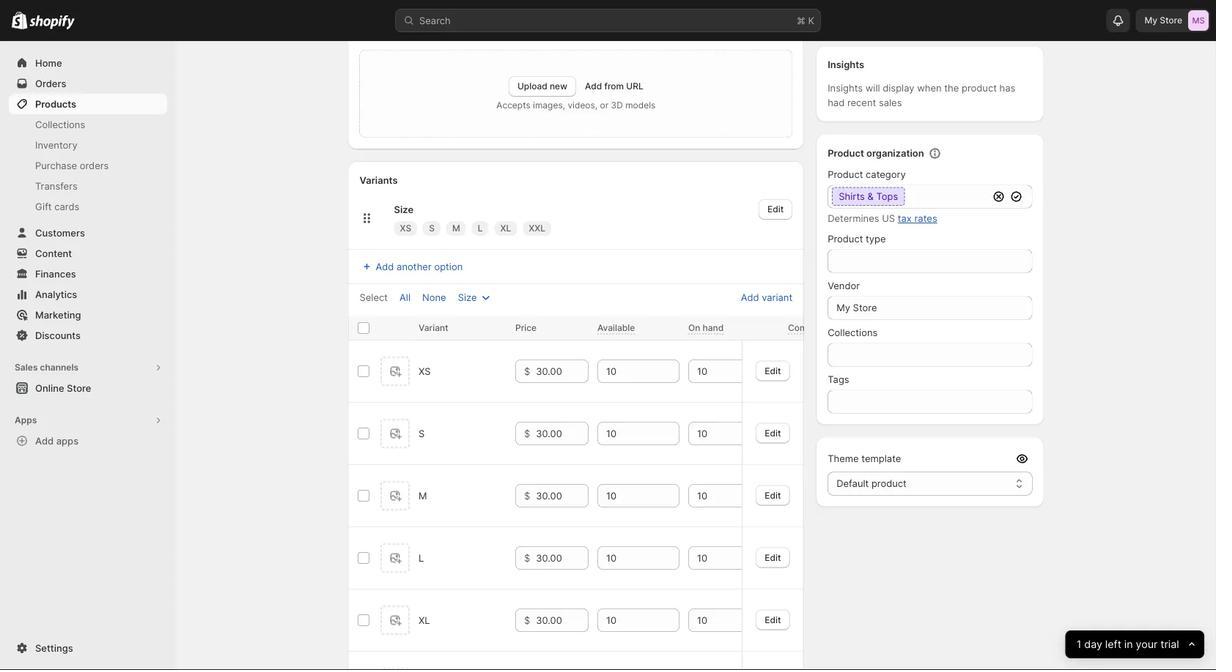 Task type: vqa. For each thing, say whether or not it's contained in the screenshot.
COZY.
no



Task type: locate. For each thing, give the bounding box(es) containing it.
home link
[[9, 53, 167, 73]]

1 horizontal spatial l
[[478, 223, 483, 234]]

0 horizontal spatial store
[[67, 383, 91, 394]]

shopify image
[[12, 11, 27, 29], [29, 15, 75, 30]]

1 $ from the top
[[524, 366, 530, 377]]

0 vertical spatial store
[[1160, 15, 1183, 26]]

0 vertical spatial xl
[[500, 223, 511, 234]]

options element containing xl
[[418, 615, 430, 626]]

l
[[478, 223, 483, 234], [418, 553, 424, 564]]

1 options element from the top
[[418, 366, 430, 377]]

1 horizontal spatial m
[[452, 223, 460, 234]]

purchase orders
[[35, 160, 109, 171]]

5 $ from the top
[[524, 615, 530, 626]]

online store
[[35, 383, 91, 394]]

2 vertical spatial product
[[828, 234, 863, 245]]

3d
[[611, 100, 623, 111]]

in
[[1125, 639, 1133, 651]]

online
[[35, 383, 64, 394]]

1 insights from the top
[[828, 59, 865, 70]]

1 vertical spatial $ text field
[[536, 485, 588, 508]]

edit for xs
[[765, 366, 781, 376]]

sales channels
[[15, 363, 79, 373]]

collections down vendor
[[828, 327, 878, 339]]

inventory
[[35, 139, 77, 151]]

apps button
[[9, 411, 167, 431]]

all button
[[391, 287, 419, 308]]

add left variant
[[741, 292, 759, 303]]

add another option button
[[351, 257, 472, 277]]

size down variants on the top
[[394, 204, 414, 215]]

0 vertical spatial s
[[429, 223, 435, 234]]

variant
[[762, 292, 793, 303]]

edit for xl
[[765, 615, 781, 626]]

variant
[[418, 323, 448, 334]]

options element
[[418, 366, 430, 377], [418, 428, 424, 440], [418, 490, 427, 502], [418, 553, 424, 564], [418, 615, 430, 626]]

1 vertical spatial l
[[418, 553, 424, 564]]

purchase
[[35, 160, 77, 171]]

product down template
[[872, 478, 907, 490]]

$ text field for m
[[536, 485, 588, 508]]

none button
[[413, 287, 455, 308]]

None number field
[[597, 360, 657, 383], [688, 360, 748, 383], [597, 422, 657, 446], [688, 422, 748, 446], [597, 485, 657, 508], [688, 485, 748, 508], [597, 547, 657, 570], [688, 547, 748, 570], [597, 609, 657, 633], [688, 609, 748, 633], [597, 360, 657, 383], [688, 360, 748, 383], [597, 422, 657, 446], [688, 422, 748, 446], [597, 485, 657, 508], [688, 485, 748, 508], [597, 547, 657, 570], [688, 547, 748, 570], [597, 609, 657, 633], [688, 609, 748, 633]]

1 product from the top
[[828, 148, 864, 159]]

theme
[[828, 453, 859, 465]]

Product category text field
[[828, 185, 989, 209]]

1 day left in your trial button
[[1066, 631, 1205, 659]]

xs down variant on the top left of page
[[418, 366, 430, 377]]

xs up the add another option button
[[400, 223, 411, 234]]

size
[[394, 204, 414, 215], [458, 292, 477, 303]]

1 vertical spatial product
[[872, 478, 907, 490]]

channels
[[40, 363, 79, 373]]

5 edit link from the top
[[756, 610, 790, 631]]

determines us tax rates
[[828, 213, 937, 224]]

settings
[[35, 643, 73, 654]]

1 vertical spatial store
[[67, 383, 91, 394]]

product for product category
[[828, 169, 863, 180]]

4 options element from the top
[[418, 553, 424, 564]]

1 $ text field from the top
[[536, 422, 588, 446]]

add left another
[[376, 261, 394, 272]]

1 horizontal spatial xl
[[500, 223, 511, 234]]

us
[[882, 213, 895, 224]]

2 $ text field from the top
[[536, 485, 588, 508]]

cards
[[54, 201, 79, 212]]

1 horizontal spatial collections
[[828, 327, 878, 339]]

product right the
[[962, 82, 997, 94]]

edit inside dropdown button
[[768, 204, 784, 215]]

$ text field
[[536, 360, 588, 383], [536, 609, 588, 633]]

add left apps
[[35, 436, 54, 447]]

options element for m's $ text field
[[418, 490, 427, 502]]

1 day left in your trial
[[1077, 639, 1180, 651]]

discounts
[[35, 330, 81, 341]]

videos,
[[568, 100, 598, 111]]

1 horizontal spatial size
[[458, 292, 477, 303]]

collections up inventory
[[35, 119, 85, 130]]

insights
[[828, 59, 865, 70], [828, 82, 863, 94]]

0 vertical spatial size
[[394, 204, 414, 215]]

0 vertical spatial $ text field
[[536, 422, 588, 446]]

3 options element from the top
[[418, 490, 427, 502]]

2 $ text field from the top
[[536, 609, 588, 633]]

store inside button
[[67, 383, 91, 394]]

0 horizontal spatial shopify image
[[12, 11, 27, 29]]

theme template
[[828, 453, 901, 465]]

$ text field for xl
[[536, 609, 588, 633]]

category
[[866, 169, 906, 180]]

my
[[1145, 15, 1158, 26]]

default product
[[837, 478, 907, 490]]

2 vertical spatial $ text field
[[536, 547, 588, 570]]

size button
[[449, 287, 502, 308]]

4 edit link from the top
[[756, 548, 790, 568]]

url
[[626, 81, 644, 92]]

or
[[600, 100, 609, 111]]

0 horizontal spatial xl
[[418, 615, 430, 626]]

0 vertical spatial collections
[[35, 119, 85, 130]]

store right my
[[1160, 15, 1183, 26]]

options element containing l
[[418, 553, 424, 564]]

all
[[400, 292, 411, 303]]

edit link for xl
[[756, 610, 790, 631]]

add left from
[[585, 81, 602, 92]]

gift
[[35, 201, 52, 212]]

0 vertical spatial product
[[962, 82, 997, 94]]

select
[[360, 292, 388, 303]]

insights for insights
[[828, 59, 865, 70]]

edit link for m
[[756, 486, 790, 506]]

1 vertical spatial insights
[[828, 82, 863, 94]]

on
[[688, 323, 700, 334]]

1 horizontal spatial s
[[429, 223, 435, 234]]

1 vertical spatial $ text field
[[536, 609, 588, 633]]

edit for l
[[765, 553, 781, 563]]

1 horizontal spatial store
[[1160, 15, 1183, 26]]

product
[[828, 148, 864, 159], [828, 169, 863, 180], [828, 234, 863, 245]]

1 vertical spatial collections
[[828, 327, 878, 339]]

tax
[[898, 213, 912, 224]]

options element containing m
[[418, 490, 427, 502]]

3 edit link from the top
[[756, 486, 790, 506]]

m
[[452, 223, 460, 234], [418, 490, 427, 502]]

0 vertical spatial product
[[828, 148, 864, 159]]

edit
[[768, 204, 784, 215], [765, 366, 781, 376], [765, 428, 781, 439], [765, 490, 781, 501], [765, 553, 781, 563], [765, 615, 781, 626]]

1 vertical spatial product
[[828, 169, 863, 180]]

product down determines
[[828, 234, 863, 245]]

2 options element from the top
[[418, 428, 424, 440]]

1 vertical spatial s
[[418, 428, 424, 440]]

1 horizontal spatial xs
[[418, 366, 430, 377]]

will
[[866, 82, 880, 94]]

$ text field
[[536, 422, 588, 446], [536, 485, 588, 508], [536, 547, 588, 570]]

0 horizontal spatial m
[[418, 490, 427, 502]]

size right none
[[458, 292, 477, 303]]

0 vertical spatial $ text field
[[536, 360, 588, 383]]

product up product category
[[828, 148, 864, 159]]

2 product from the top
[[828, 169, 863, 180]]

orders link
[[9, 73, 167, 94]]

1 $ text field from the top
[[536, 360, 588, 383]]

0 vertical spatial xs
[[400, 223, 411, 234]]

gift cards
[[35, 201, 79, 212]]

organization
[[867, 148, 924, 159]]

add apps
[[35, 436, 79, 447]]

2 $ from the top
[[524, 428, 530, 440]]

accepts
[[497, 100, 531, 111]]

add apps button
[[9, 431, 167, 452]]

0 horizontal spatial product
[[872, 478, 907, 490]]

3 $ text field from the top
[[536, 547, 588, 570]]

1 edit link from the top
[[756, 361, 790, 381]]

store
[[1160, 15, 1183, 26], [67, 383, 91, 394]]

1 vertical spatial size
[[458, 292, 477, 303]]

online store button
[[0, 378, 176, 399]]

recent
[[847, 97, 876, 109]]

1 vertical spatial xs
[[418, 366, 430, 377]]

options element containing s
[[418, 428, 424, 440]]

Vendor text field
[[828, 297, 1033, 320]]

upload
[[518, 81, 548, 92]]

2 insights from the top
[[828, 82, 863, 94]]

my store image
[[1188, 10, 1209, 31]]

has
[[1000, 82, 1016, 94]]

product type
[[828, 234, 886, 245]]

store down sales channels button
[[67, 383, 91, 394]]

edit for s
[[765, 428, 781, 439]]

content
[[35, 248, 72, 259]]

3 $ from the top
[[524, 490, 530, 502]]

add from url
[[585, 81, 644, 92]]

edit link for l
[[756, 548, 790, 568]]

product down product organization
[[828, 169, 863, 180]]

1 horizontal spatial shopify image
[[29, 15, 75, 30]]

options element for $ text field for s
[[418, 428, 424, 440]]

k
[[808, 15, 815, 26]]

5 options element from the top
[[418, 615, 430, 626]]

0 vertical spatial m
[[452, 223, 460, 234]]

rates
[[915, 213, 937, 224]]

trial
[[1161, 639, 1180, 651]]

2 edit link from the top
[[756, 423, 790, 444]]

sales
[[15, 363, 38, 373]]

4 $ from the top
[[524, 553, 530, 564]]

insights inside insights will display when the product has had recent sales
[[828, 82, 863, 94]]

add
[[585, 81, 602, 92], [376, 261, 394, 272], [741, 292, 759, 303], [35, 436, 54, 447]]

0 horizontal spatial s
[[418, 428, 424, 440]]

1
[[1077, 639, 1082, 651]]

1 horizontal spatial product
[[962, 82, 997, 94]]

xl
[[500, 223, 511, 234], [418, 615, 430, 626]]

3 product from the top
[[828, 234, 863, 245]]

add for add another option
[[376, 261, 394, 272]]

analytics link
[[9, 284, 167, 305]]

options element containing xs
[[418, 366, 430, 377]]

0 vertical spatial insights
[[828, 59, 865, 70]]

edit link for s
[[756, 423, 790, 444]]

new
[[550, 81, 568, 92]]

edit button
[[759, 199, 793, 220]]



Task type: describe. For each thing, give the bounding box(es) containing it.
when
[[917, 82, 942, 94]]

Collections text field
[[828, 343, 1033, 367]]

another
[[397, 261, 432, 272]]

option
[[434, 261, 463, 272]]

edit for m
[[765, 490, 781, 501]]

$ text field for xs
[[536, 360, 588, 383]]

from
[[605, 81, 624, 92]]

0 horizontal spatial xs
[[400, 223, 411, 234]]

orders
[[80, 160, 109, 171]]

edit link for xs
[[756, 361, 790, 381]]

on hand
[[688, 323, 723, 334]]

size inside dropdown button
[[458, 292, 477, 303]]

0 horizontal spatial size
[[394, 204, 414, 215]]

models
[[626, 100, 656, 111]]

upload new button
[[509, 76, 576, 97]]

default
[[837, 478, 869, 490]]

online store link
[[9, 378, 167, 399]]

analytics
[[35, 289, 77, 300]]

product for product type
[[828, 234, 863, 245]]

insights for insights will display when the product has had recent sales
[[828, 82, 863, 94]]

content link
[[9, 243, 167, 264]]

$ for xs
[[524, 366, 530, 377]]

inventory link
[[9, 135, 167, 155]]

$ for s
[[524, 428, 530, 440]]

product category
[[828, 169, 906, 180]]

customers link
[[9, 223, 167, 243]]

add variant
[[741, 292, 793, 303]]

products link
[[9, 94, 167, 114]]

vendor
[[828, 280, 860, 292]]

options element for l $ text field
[[418, 553, 424, 564]]

marketing
[[35, 309, 81, 321]]

add for add from url
[[585, 81, 602, 92]]

$ for l
[[524, 553, 530, 564]]

none
[[422, 292, 446, 303]]

price
[[515, 323, 536, 334]]

apps
[[56, 436, 79, 447]]

add from url button
[[585, 81, 644, 92]]

0 horizontal spatial l
[[418, 553, 424, 564]]

sales channels button
[[9, 358, 167, 378]]

1 vertical spatial m
[[418, 490, 427, 502]]

$ text field for l
[[536, 547, 588, 570]]

insights will display when the product has had recent sales
[[828, 82, 1016, 109]]

variants
[[360, 174, 398, 186]]

marketing link
[[9, 305, 167, 326]]

home
[[35, 57, 62, 69]]

add variant button
[[732, 285, 801, 310]]

settings link
[[9, 639, 167, 659]]

product inside insights will display when the product has had recent sales
[[962, 82, 997, 94]]

$ for xl
[[524, 615, 530, 626]]

apps
[[15, 415, 37, 426]]

finances link
[[9, 264, 167, 284]]

template
[[862, 453, 901, 465]]

hand
[[702, 323, 723, 334]]

had
[[828, 97, 845, 109]]

add another option
[[376, 261, 463, 272]]

product for product organization
[[828, 148, 864, 159]]

type
[[866, 234, 886, 245]]

accepts images, videos, or 3d models
[[497, 100, 656, 111]]

store for my store
[[1160, 15, 1183, 26]]

sales
[[879, 97, 902, 109]]

tags
[[828, 374, 849, 386]]

options element for $ text box related to xl
[[418, 615, 430, 626]]

day
[[1085, 639, 1103, 651]]

⌘
[[797, 15, 806, 26]]

store for online store
[[67, 383, 91, 394]]

collections link
[[9, 114, 167, 135]]

available
[[597, 323, 635, 334]]

add for add apps
[[35, 436, 54, 447]]

committed
[[788, 323, 834, 334]]

purchase orders link
[[9, 155, 167, 176]]

products
[[35, 98, 76, 110]]

customers
[[35, 227, 85, 239]]

0 vertical spatial l
[[478, 223, 483, 234]]

left
[[1106, 639, 1122, 651]]

$ text field for s
[[536, 422, 588, 446]]

orders
[[35, 78, 66, 89]]

Product type text field
[[828, 250, 1033, 273]]

⌘ k
[[797, 15, 815, 26]]

0 horizontal spatial collections
[[35, 119, 85, 130]]

$ for m
[[524, 490, 530, 502]]

product organization
[[828, 148, 924, 159]]

your
[[1136, 639, 1158, 651]]

add for add variant
[[741, 292, 759, 303]]

images,
[[533, 100, 565, 111]]

discounts link
[[9, 326, 167, 346]]

transfers link
[[9, 176, 167, 196]]

options element for $ text box corresponding to xs
[[418, 366, 430, 377]]

Tags text field
[[828, 390, 1033, 414]]

1 vertical spatial xl
[[418, 615, 430, 626]]

xxl
[[529, 223, 546, 234]]

upload new
[[518, 81, 568, 92]]

the
[[944, 82, 959, 94]]

transfers
[[35, 180, 78, 192]]

my store
[[1145, 15, 1183, 26]]



